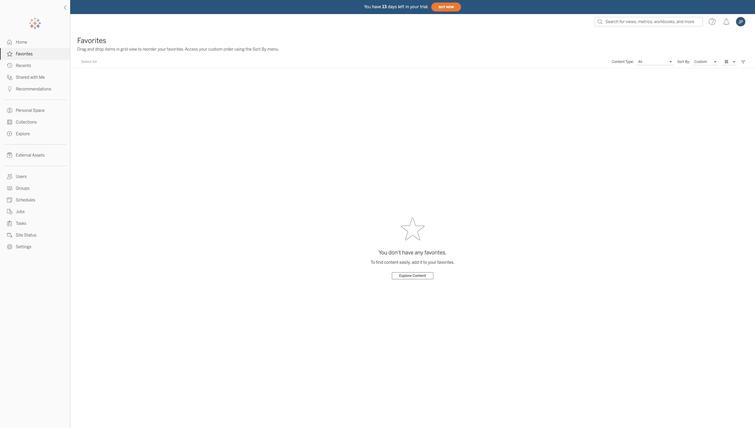 Task type: locate. For each thing, give the bounding box(es) containing it.
you up find
[[379, 250, 388, 256]]

recents link
[[0, 60, 70, 71]]

space
[[33, 108, 45, 113]]

all
[[93, 60, 97, 64], [639, 60, 643, 64]]

favorites. inside favorites drag and drop items in grid view to reorder your favorites. access your custom order using the sort by menu.
[[167, 47, 184, 52]]

to right view
[[138, 47, 142, 52]]

order
[[224, 47, 234, 52]]

you left 13
[[364, 4, 371, 9]]

by text only_f5he34f image inside favorites link
[[7, 51, 12, 57]]

1 horizontal spatial content
[[613, 60, 626, 64]]

you for you have 13 days left in your trial.
[[364, 4, 371, 9]]

0 vertical spatial in
[[406, 4, 410, 9]]

select all button
[[77, 58, 101, 65]]

1 horizontal spatial all
[[639, 60, 643, 64]]

0 horizontal spatial to
[[138, 47, 142, 52]]

shared with me
[[16, 75, 45, 80]]

by text only_f5he34f image left "tasks"
[[7, 221, 12, 226]]

settings
[[16, 245, 31, 250]]

by text only_f5he34f image for external assets
[[7, 153, 12, 158]]

0 vertical spatial content
[[613, 60, 626, 64]]

5 by text only_f5he34f image from the top
[[7, 174, 12, 179]]

1 vertical spatial favorites.
[[425, 250, 447, 256]]

in for favorites
[[116, 47, 120, 52]]

your right access
[[199, 47, 208, 52]]

explore link
[[0, 128, 70, 140]]

by text only_f5he34f image inside schedules link
[[7, 197, 12, 203]]

by text only_f5he34f image inside home link
[[7, 40, 12, 45]]

in
[[406, 4, 410, 9], [116, 47, 120, 52]]

0 vertical spatial favorites
[[77, 36, 106, 45]]

personal space
[[16, 108, 45, 113]]

have up easily,
[[403, 250, 414, 256]]

in right left
[[406, 4, 410, 9]]

custom button
[[693, 58, 719, 65]]

sort left by
[[253, 47, 261, 52]]

your
[[411, 4, 419, 9], [158, 47, 166, 52], [199, 47, 208, 52], [429, 260, 437, 265]]

by text only_f5he34f image left "jobs"
[[7, 209, 12, 214]]

favorites. right any
[[425, 250, 447, 256]]

in inside favorites drag and drop items in grid view to reorder your favorites. access your custom order using the sort by menu.
[[116, 47, 120, 52]]

0 horizontal spatial have
[[373, 4, 382, 9]]

shared
[[16, 75, 29, 80]]

by text only_f5he34f image inside external assets link
[[7, 153, 12, 158]]

items
[[105, 47, 115, 52]]

by
[[262, 47, 267, 52]]

3 by text only_f5he34f image from the top
[[7, 86, 12, 92]]

1 vertical spatial in
[[116, 47, 120, 52]]

0 vertical spatial sort
[[253, 47, 261, 52]]

0 horizontal spatial in
[[116, 47, 120, 52]]

content type:
[[613, 60, 635, 64]]

by text only_f5he34f image inside the groups link
[[7, 186, 12, 191]]

home link
[[0, 36, 70, 48]]

explore down collections
[[16, 132, 30, 137]]

by text only_f5he34f image for groups
[[7, 186, 12, 191]]

jobs link
[[0, 206, 70, 218]]

collections
[[16, 120, 37, 125]]

by text only_f5he34f image for recents
[[7, 63, 12, 68]]

by text only_f5he34f image left recommendations
[[7, 86, 12, 92]]

2 all from the left
[[639, 60, 643, 64]]

have left 13
[[373, 4, 382, 9]]

using
[[235, 47, 245, 52]]

6 by text only_f5he34f image from the top
[[7, 186, 12, 191]]

by text only_f5he34f image inside shared with me link
[[7, 75, 12, 80]]

by text only_f5he34f image for settings
[[7, 244, 12, 250]]

favorites up recents
[[16, 52, 33, 57]]

explore for explore
[[16, 132, 30, 137]]

0 horizontal spatial explore
[[16, 132, 30, 137]]

8 by text only_f5he34f image from the top
[[7, 233, 12, 238]]

1 horizontal spatial to
[[424, 260, 428, 265]]

by text only_f5he34f image
[[7, 51, 12, 57], [7, 63, 12, 68], [7, 131, 12, 137], [7, 153, 12, 158], [7, 174, 12, 179], [7, 186, 12, 191], [7, 197, 12, 203], [7, 233, 12, 238], [7, 244, 12, 250]]

7 by text only_f5he34f image from the top
[[7, 221, 12, 226]]

custom
[[695, 60, 708, 64]]

favorites inside "main navigation. press the up and down arrow keys to access links." "element"
[[16, 52, 33, 57]]

content
[[613, 60, 626, 64], [413, 274, 427, 278]]

0 horizontal spatial all
[[93, 60, 97, 64]]

by text only_f5he34f image for explore
[[7, 131, 12, 137]]

favorites. right it
[[438, 260, 455, 265]]

1 by text only_f5he34f image from the top
[[7, 51, 12, 57]]

explore content
[[400, 274, 427, 278]]

find
[[376, 260, 384, 265]]

0 horizontal spatial sort
[[253, 47, 261, 52]]

in left grid
[[116, 47, 120, 52]]

content down it
[[413, 274, 427, 278]]

1 horizontal spatial explore
[[400, 274, 412, 278]]

external
[[16, 153, 31, 158]]

favorites.
[[167, 47, 184, 52], [425, 250, 447, 256], [438, 260, 455, 265]]

9 by text only_f5he34f image from the top
[[7, 244, 12, 250]]

by text only_f5he34f image inside users link
[[7, 174, 12, 179]]

0 horizontal spatial you
[[364, 4, 371, 9]]

0 horizontal spatial content
[[413, 274, 427, 278]]

by text only_f5he34f image inside tasks link
[[7, 221, 12, 226]]

content left type:
[[613, 60, 626, 64]]

sort by:
[[678, 60, 691, 64]]

by text only_f5he34f image inside recommendations link
[[7, 86, 12, 92]]

by text only_f5he34f image inside personal space link
[[7, 108, 12, 113]]

1 all from the left
[[93, 60, 97, 64]]

by text only_f5he34f image inside jobs link
[[7, 209, 12, 214]]

any
[[415, 250, 424, 256]]

me
[[39, 75, 45, 80]]

7 by text only_f5he34f image from the top
[[7, 197, 12, 203]]

1 vertical spatial content
[[413, 274, 427, 278]]

all inside popup button
[[639, 60, 643, 64]]

2 by text only_f5he34f image from the top
[[7, 63, 12, 68]]

site
[[16, 233, 23, 238]]

sort
[[253, 47, 261, 52], [678, 60, 685, 64]]

you don't have any favorites.
[[379, 250, 447, 256]]

explore inside "main navigation. press the up and down arrow keys to access links." "element"
[[16, 132, 30, 137]]

4 by text only_f5he34f image from the top
[[7, 153, 12, 158]]

by text only_f5he34f image inside the 'site status' link
[[7, 233, 12, 238]]

select
[[81, 60, 92, 64]]

3 by text only_f5he34f image from the top
[[7, 131, 12, 137]]

1 vertical spatial explore
[[400, 274, 412, 278]]

all right select
[[93, 60, 97, 64]]

by text only_f5he34f image
[[7, 40, 12, 45], [7, 75, 12, 80], [7, 86, 12, 92], [7, 108, 12, 113], [7, 120, 12, 125], [7, 209, 12, 214], [7, 221, 12, 226]]

by text only_f5he34f image left collections
[[7, 120, 12, 125]]

sort inside favorites drag and drop items in grid view to reorder your favorites. access your custom order using the sort by menu.
[[253, 47, 261, 52]]

0 vertical spatial to
[[138, 47, 142, 52]]

13
[[383, 4, 387, 9]]

1 vertical spatial favorites
[[16, 52, 33, 57]]

6 by text only_f5he34f image from the top
[[7, 209, 12, 214]]

1 horizontal spatial sort
[[678, 60, 685, 64]]

explore
[[16, 132, 30, 137], [400, 274, 412, 278]]

4 by text only_f5he34f image from the top
[[7, 108, 12, 113]]

1 horizontal spatial you
[[379, 250, 388, 256]]

external assets link
[[0, 149, 70, 161]]

to right it
[[424, 260, 428, 265]]

you
[[364, 4, 371, 9], [379, 250, 388, 256]]

to
[[371, 260, 376, 265]]

2 by text only_f5he34f image from the top
[[7, 75, 12, 80]]

by text only_f5he34f image inside collections link
[[7, 120, 12, 125]]

Search for views, metrics, workbooks, and more text field
[[595, 17, 704, 26]]

5 by text only_f5he34f image from the top
[[7, 120, 12, 125]]

favorites up and
[[77, 36, 106, 45]]

days
[[388, 4, 397, 9]]

by text only_f5he34f image for home
[[7, 40, 12, 45]]

navigation panel element
[[0, 18, 70, 253]]

favorites
[[77, 36, 106, 45], [16, 52, 33, 57]]

all right type:
[[639, 60, 643, 64]]

by text only_f5he34f image for jobs
[[7, 209, 12, 214]]

the
[[246, 47, 252, 52]]

1 vertical spatial to
[[424, 260, 428, 265]]

have
[[373, 4, 382, 9], [403, 250, 414, 256]]

by text only_f5he34f image for personal space
[[7, 108, 12, 113]]

by text only_f5he34f image inside recents link
[[7, 63, 12, 68]]

by text only_f5he34f image left shared
[[7, 75, 12, 80]]

recommendations
[[16, 87, 51, 92]]

1 horizontal spatial favorites
[[77, 36, 106, 45]]

favorites. left access
[[167, 47, 184, 52]]

0 vertical spatial have
[[373, 4, 382, 9]]

2 vertical spatial favorites.
[[438, 260, 455, 265]]

1 horizontal spatial have
[[403, 250, 414, 256]]

by text only_f5he34f image inside explore link
[[7, 131, 12, 137]]

by text only_f5he34f image left home
[[7, 40, 12, 45]]

0 vertical spatial favorites.
[[167, 47, 184, 52]]

easily,
[[400, 260, 411, 265]]

1 by text only_f5he34f image from the top
[[7, 40, 12, 45]]

1 vertical spatial sort
[[678, 60, 685, 64]]

external assets
[[16, 153, 45, 158]]

explore inside "button"
[[400, 274, 412, 278]]

drag
[[77, 47, 86, 52]]

home
[[16, 40, 27, 45]]

1 horizontal spatial in
[[406, 4, 410, 9]]

0 vertical spatial explore
[[16, 132, 30, 137]]

0 horizontal spatial favorites
[[16, 52, 33, 57]]

by text only_f5he34f image left personal
[[7, 108, 12, 113]]

0 vertical spatial you
[[364, 4, 371, 9]]

1 vertical spatial you
[[379, 250, 388, 256]]

collections link
[[0, 116, 70, 128]]

users link
[[0, 171, 70, 183]]

favorites inside favorites drag and drop items in grid view to reorder your favorites. access your custom order using the sort by menu.
[[77, 36, 106, 45]]

1 vertical spatial have
[[403, 250, 414, 256]]

your right it
[[429, 260, 437, 265]]

assets
[[32, 153, 45, 158]]

to
[[138, 47, 142, 52], [424, 260, 428, 265]]

by text only_f5he34f image for collections
[[7, 120, 12, 125]]

explore down easily,
[[400, 274, 412, 278]]

by text only_f5he34f image inside settings link
[[7, 244, 12, 250]]

sort left by:
[[678, 60, 685, 64]]

all inside button
[[93, 60, 97, 64]]



Task type: vqa. For each thing, say whether or not it's contained in the screenshot.
Status
yes



Task type: describe. For each thing, give the bounding box(es) containing it.
favorites drag and drop items in grid view to reorder your favorites. access your custom order using the sort by menu.
[[77, 36, 280, 52]]

reorder
[[143, 47, 157, 52]]

favorites link
[[0, 48, 70, 60]]

grid
[[121, 47, 128, 52]]

buy now button
[[432, 2, 462, 12]]

main navigation. press the up and down arrow keys to access links. element
[[0, 36, 70, 253]]

custom
[[209, 47, 223, 52]]

recents
[[16, 63, 31, 68]]

add
[[412, 260, 419, 265]]

by text only_f5he34f image for tasks
[[7, 221, 12, 226]]

view
[[129, 47, 137, 52]]

content
[[385, 260, 399, 265]]

explore for explore content
[[400, 274, 412, 278]]

groups link
[[0, 183, 70, 194]]

to find content easily, add it to your favorites.
[[371, 260, 455, 265]]

grid view image
[[725, 59, 730, 64]]

personal
[[16, 108, 32, 113]]

you for you don't have any favorites.
[[379, 250, 388, 256]]

favorites for favorites
[[16, 52, 33, 57]]

it
[[420, 260, 423, 265]]

menu.
[[268, 47, 280, 52]]

schedules
[[16, 198, 35, 203]]

tasks
[[16, 221, 26, 226]]

personal space link
[[0, 105, 70, 116]]

all button
[[637, 58, 675, 65]]

and
[[87, 47, 94, 52]]

now
[[447, 5, 455, 9]]

left
[[399, 4, 405, 9]]

drop
[[95, 47, 104, 52]]

with
[[30, 75, 38, 80]]

favorites for favorites drag and drop items in grid view to reorder your favorites. access your custom order using the sort by menu.
[[77, 36, 106, 45]]

users
[[16, 174, 27, 179]]

groups
[[16, 186, 30, 191]]

shared with me link
[[0, 71, 70, 83]]

by text only_f5he34f image for favorites
[[7, 51, 12, 57]]

buy
[[439, 5, 446, 9]]

site status
[[16, 233, 36, 238]]

your left the trial. at the top of page
[[411, 4, 419, 9]]

select all
[[81, 60, 97, 64]]

you have 13 days left in your trial.
[[364, 4, 429, 9]]

by text only_f5he34f image for schedules
[[7, 197, 12, 203]]

buy now
[[439, 5, 455, 9]]

in for you
[[406, 4, 410, 9]]

recommendations link
[[0, 83, 70, 95]]

jobs
[[16, 210, 25, 214]]

by text only_f5he34f image for site status
[[7, 233, 12, 238]]

settings link
[[0, 241, 70, 253]]

by text only_f5he34f image for users
[[7, 174, 12, 179]]

schedules link
[[0, 194, 70, 206]]

your right reorder
[[158, 47, 166, 52]]

status
[[24, 233, 36, 238]]

to inside favorites drag and drop items in grid view to reorder your favorites. access your custom order using the sort by menu.
[[138, 47, 142, 52]]

type:
[[626, 60, 635, 64]]

explore content button
[[392, 272, 434, 279]]

don't
[[389, 250, 401, 256]]

content inside "button"
[[413, 274, 427, 278]]

by text only_f5he34f image for shared with me
[[7, 75, 12, 80]]

trial.
[[421, 4, 429, 9]]

access
[[185, 47, 198, 52]]

site status link
[[0, 229, 70, 241]]

by:
[[686, 60, 691, 64]]

by text only_f5he34f image for recommendations
[[7, 86, 12, 92]]

tasks link
[[0, 218, 70, 229]]



